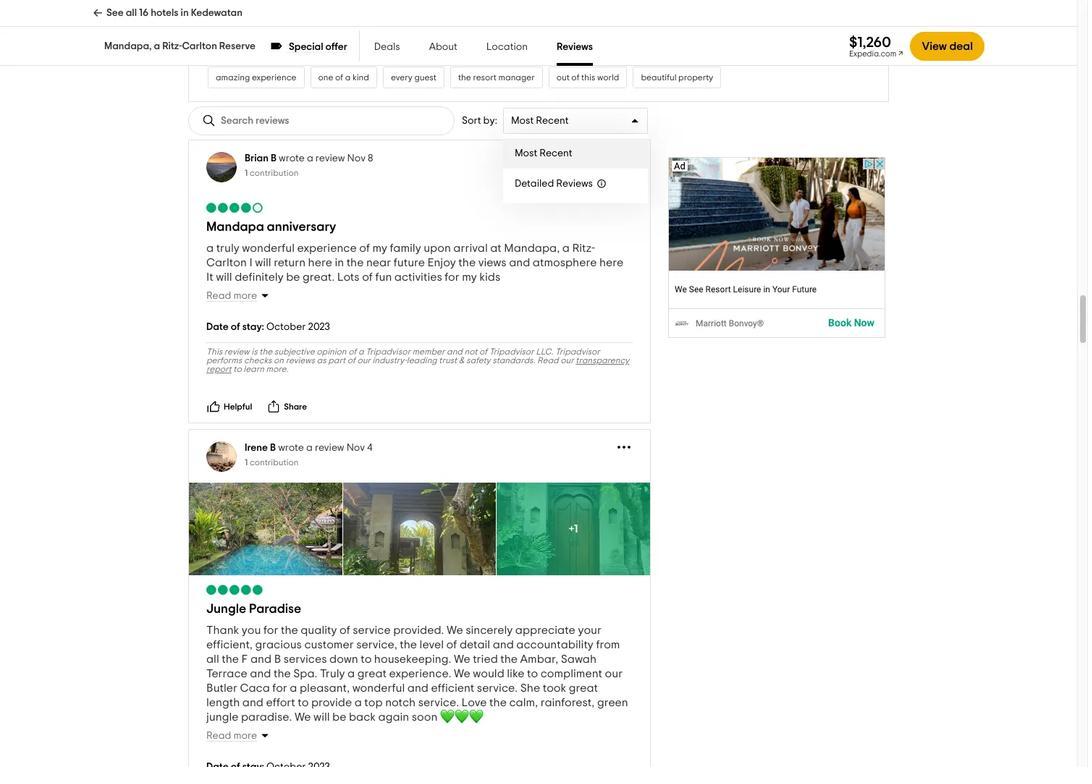 Task type: locate. For each thing, give the bounding box(es) containing it.
wrote for brian
[[279, 154, 305, 164]]

foie
[[717, 18, 732, 27]]

down
[[330, 654, 358, 666]]

1 read more from the top
[[206, 291, 257, 301]]

here
[[308, 257, 332, 269], [600, 257, 624, 269]]

2 vertical spatial will
[[314, 712, 330, 723]]

1 vertical spatial wonderful
[[352, 683, 405, 694]]

1 horizontal spatial here
[[600, 257, 624, 269]]

reviews down ladies and gentlemen
[[557, 42, 593, 52]]

personal butler button
[[208, 39, 285, 61]]

fun
[[375, 272, 392, 283]]

0 vertical spatial service.
[[477, 683, 518, 694]]

our down club
[[499, 46, 513, 54]]

1 contribution from the top
[[250, 169, 299, 177]]

wrote inside brian b wrote a review nov 8 1 contribution
[[279, 154, 305, 164]]

1 vertical spatial great
[[569, 683, 598, 694]]

service up service,
[[353, 625, 391, 637]]

to
[[233, 365, 242, 374], [361, 654, 372, 666], [527, 668, 538, 680], [298, 697, 309, 709]]

carlton
[[182, 41, 217, 51], [206, 257, 247, 269]]

the left resort
[[458, 73, 471, 82]]

kids inside button
[[483, 18, 499, 27]]

0 vertical spatial b
[[271, 154, 277, 164]]

my
[[373, 243, 387, 254], [462, 272, 477, 283]]

mandapa anniversary
[[206, 221, 336, 234]]

efficient
[[431, 683, 475, 694]]

1 vertical spatial contribution
[[250, 458, 299, 467]]

mandapa, up atmosphere
[[504, 243, 560, 254]]

and right ladies
[[566, 18, 582, 27]]

2 read more from the top
[[206, 731, 257, 742]]

of inside button
[[572, 73, 580, 82]]

1 horizontal spatial be
[[332, 712, 346, 723]]

experience down "personal butler"
[[252, 73, 297, 82]]

1 here from the left
[[308, 257, 332, 269]]

you
[[242, 625, 261, 637]]

2 horizontal spatial tripadvisor
[[555, 348, 600, 356]]

resort
[[473, 73, 497, 82]]

the left general
[[298, 46, 311, 54]]

Search search field
[[221, 115, 327, 127]]

in
[[181, 8, 189, 18], [335, 257, 344, 269]]

for down enjoy
[[445, 272, 460, 283]]

reviews left as
[[286, 356, 315, 365]]

wonderful
[[242, 243, 295, 254], [352, 683, 405, 694]]

read right the standards.
[[537, 356, 559, 365]]

restaurant for kubu restaurant
[[300, 18, 341, 27]]

1 vertical spatial 1
[[245, 458, 248, 467]]

1 for brian
[[245, 169, 248, 177]]

the right love
[[490, 697, 507, 709]]

your
[[578, 625, 602, 637]]

0 vertical spatial ritz-
[[162, 41, 182, 51]]

review left the 'is'
[[224, 348, 250, 356]]

my up near
[[373, 243, 387, 254]]

manager inside 'the general manager' button
[[346, 46, 382, 54]]

arrival
[[454, 243, 488, 254]]

0 horizontal spatial will
[[216, 272, 232, 283]]

kedewatan
[[191, 8, 243, 18]]

0 horizontal spatial my
[[373, 243, 387, 254]]

service. down would
[[477, 683, 518, 694]]

general
[[313, 46, 344, 54]]

location
[[486, 42, 528, 52]]

in up the lots
[[335, 257, 344, 269]]

this
[[206, 348, 222, 356]]

a left 'truly'
[[206, 243, 214, 254]]

1
[[245, 169, 248, 177], [245, 458, 248, 467], [574, 524, 578, 535]]

reviews right detailed
[[556, 179, 593, 189]]

and left not
[[447, 348, 463, 356]]

for up gracious at bottom
[[264, 625, 278, 637]]

a down share
[[306, 443, 313, 453]]

by:
[[483, 116, 497, 126]]

most up detailed
[[515, 148, 537, 159]]

0 horizontal spatial restaurant
[[300, 18, 341, 27]]

0 horizontal spatial here
[[308, 257, 332, 269]]

b
[[271, 154, 277, 164], [270, 443, 276, 453], [274, 654, 281, 666]]

1 horizontal spatial ritz-
[[572, 243, 595, 254]]

all left 16
[[126, 8, 137, 18]]

great.
[[303, 272, 335, 283]]

the right the 'is'
[[259, 348, 272, 356]]

1 vertical spatial service.
[[418, 697, 459, 709]]

efficient,
[[206, 639, 253, 651]]

2 vertical spatial 1
[[574, 524, 578, 535]]

special offer
[[289, 42, 347, 52]]

and up the caca
[[250, 668, 271, 680]]

housekeeping.
[[374, 654, 451, 666]]

from
[[596, 639, 620, 651]]

ritz- down the "see all 16 hotels in kedewatan"
[[162, 41, 182, 51]]

our up green
[[605, 668, 623, 680]]

contribution for irene
[[250, 458, 299, 467]]

1 vertical spatial all
[[206, 654, 219, 666]]

0 vertical spatial be
[[286, 272, 300, 283]]

0 horizontal spatial ritz-
[[162, 41, 182, 51]]

sort by:
[[462, 116, 497, 126]]

be down provide
[[332, 712, 346, 723]]

manager up kind
[[346, 46, 382, 54]]

1 inside brian b wrote a review nov 8 1 contribution
[[245, 169, 248, 177]]

our
[[499, 46, 513, 54], [357, 356, 371, 365], [561, 356, 574, 365], [605, 668, 623, 680]]

read more down jungle
[[206, 731, 257, 742]]

2 vertical spatial for
[[273, 683, 287, 694]]

1 vertical spatial more
[[234, 731, 257, 742]]

0 vertical spatial review
[[316, 154, 345, 164]]

0 vertical spatial most
[[511, 116, 534, 126]]

0 vertical spatial for
[[445, 272, 460, 283]]

read more
[[206, 291, 257, 301], [206, 731, 257, 742]]

butler up amazing experience 'button'
[[253, 46, 277, 54]]

the left spa.
[[274, 668, 291, 680]]

kubu restaurant button
[[270, 12, 349, 33]]

contribution down irene b link
[[250, 458, 299, 467]]

review
[[316, 154, 345, 164], [224, 348, 250, 356], [315, 443, 344, 453]]

will right i
[[255, 257, 271, 269]]

see all 16 hotels in kedewatan link
[[93, 0, 243, 26]]

0 vertical spatial read more
[[206, 291, 257, 301]]

a right part
[[358, 348, 364, 356]]

most recent up detailed
[[515, 148, 573, 159]]

0 horizontal spatial reviews
[[228, 18, 257, 27]]

service inside button
[[608, 46, 637, 54]]

all inside see all 16 hotels in kedewatan link
[[126, 8, 137, 18]]

b right brian
[[271, 154, 277, 164]]

a truly wonderful experience of my family upon arrival at mandapa, a ritz- carlton i will return here in the near future enjoy the views and atmosphere here it will definitely be great. lots of fun activities for my kids
[[206, 243, 624, 283]]

more down paradise.
[[234, 731, 257, 742]]

experience
[[252, 73, 297, 82], [297, 243, 357, 254]]

contribution inside irene b wrote a review nov 4 1 contribution
[[250, 458, 299, 467]]

recent up detailed reviews
[[540, 148, 573, 159]]

0 vertical spatial experience
[[252, 73, 297, 82]]

our inside thank you for the quality of service provided. we sincerely appreciate your efficient, gracious customer service, the level of detail and accountability from all the f and b services down to housekeeping. we tried the ambar, sawah terrace and the spa. truly a great experience. we would like to compliment our butler caca for a pleasant, wonderful and efficient service. she took great length and effort to provide a top notch service. love the calm, rainforest, green jungle paradise. we will be back again soon 💚💚💚
[[605, 668, 623, 680]]

all reviews
[[216, 18, 257, 27]]

nov for 4
[[347, 443, 365, 453]]

0 horizontal spatial all
[[126, 8, 137, 18]]

0 horizontal spatial butler
[[253, 46, 277, 54]]

0 vertical spatial 1
[[245, 169, 248, 177]]

be down return
[[286, 272, 300, 283]]

ambar,
[[520, 654, 558, 666]]

more down the definitely
[[234, 291, 257, 301]]

1 vertical spatial recent
[[540, 148, 573, 159]]

most right by:
[[511, 116, 534, 126]]

1 horizontal spatial reviews
[[286, 356, 315, 365]]

nov
[[347, 154, 366, 164], [347, 443, 365, 453]]

1 vertical spatial b
[[270, 443, 276, 453]]

1 horizontal spatial experience
[[297, 243, 357, 254]]

manager down our honeymoon
[[499, 73, 535, 82]]

this review is the subjective opinion of a tripadvisor member and not of tripadvisor llc. tripadvisor performs checks on reviews as part of our industry-leading trust & safety standards. read our
[[206, 348, 600, 365]]

0 horizontal spatial great
[[358, 668, 387, 680]]

butler
[[253, 46, 277, 54], [583, 46, 607, 54]]

1 vertical spatial manager
[[499, 73, 535, 82]]

a up back
[[355, 697, 362, 709]]

carlton down 'truly'
[[206, 257, 247, 269]]

and inside button
[[566, 18, 582, 27]]

1 vertical spatial most
[[515, 148, 537, 159]]

great down compliment on the bottom of the page
[[569, 683, 598, 694]]

1 horizontal spatial all
[[206, 654, 219, 666]]

0 vertical spatial wrote
[[279, 154, 305, 164]]

transparency
[[576, 356, 630, 365]]

experience inside "a truly wonderful experience of my family upon arrival at mandapa, a ritz- carlton i will return here in the near future enjoy the views and atmosphere here it will definitely be great. lots of fun activities for my kids"
[[297, 243, 357, 254]]

1 vertical spatial review
[[224, 348, 250, 356]]

&
[[459, 356, 465, 365]]

a down down
[[348, 668, 355, 680]]

mandapa, down see
[[104, 41, 152, 51]]

0 vertical spatial great
[[358, 668, 387, 680]]

restaurant up special offer on the left
[[300, 18, 341, 27]]

kids down 'views'
[[480, 272, 501, 283]]

kids left club
[[483, 18, 499, 27]]

1 horizontal spatial manager
[[499, 73, 535, 82]]

1 vertical spatial nov
[[347, 443, 365, 453]]

b inside irene b wrote a review nov 4 1 contribution
[[270, 443, 276, 453]]

b down gracious at bottom
[[274, 654, 281, 666]]

date of stay: october 2023
[[206, 322, 330, 332]]

3 tripadvisor from the left
[[555, 348, 600, 356]]

0 vertical spatial more
[[234, 291, 257, 301]]

experience up great.
[[297, 243, 357, 254]]

detailed reviews
[[515, 179, 593, 189]]

butler up this
[[583, 46, 607, 54]]

beautiful property button
[[633, 67, 722, 88]]

return
[[274, 257, 306, 269]]

will right it
[[216, 272, 232, 283]]

carlton down all at the top left of page
[[182, 41, 217, 51]]

1 vertical spatial service
[[353, 625, 391, 637]]

2 butler from the left
[[583, 46, 607, 54]]

a right brian b link
[[307, 154, 313, 164]]

restaurant down river on the left top of page
[[436, 46, 477, 54]]

0 vertical spatial wonderful
[[242, 243, 295, 254]]

caca
[[240, 683, 270, 694]]

0 vertical spatial service
[[608, 46, 637, 54]]

all
[[126, 8, 137, 18], [206, 654, 219, 666]]

will down provide
[[314, 712, 330, 723]]

reviews inside button
[[228, 18, 257, 27]]

0 vertical spatial mandapa,
[[104, 41, 152, 51]]

1 vertical spatial mandapa,
[[504, 243, 560, 254]]

1 butler from the left
[[253, 46, 277, 54]]

1 vertical spatial in
[[335, 257, 344, 269]]

1 vertical spatial be
[[332, 712, 346, 723]]

2 vertical spatial review
[[315, 443, 344, 453]]

1 vertical spatial kids
[[480, 272, 501, 283]]

terrace restaurant button
[[396, 39, 485, 61]]

manager for the resort manager
[[499, 73, 535, 82]]

kids
[[483, 18, 499, 27], [480, 272, 501, 283]]

in right hotels
[[181, 8, 189, 18]]

1 vertical spatial carlton
[[206, 257, 247, 269]]

1 vertical spatial ritz-
[[572, 243, 595, 254]]

0 vertical spatial will
[[255, 257, 271, 269]]

0 vertical spatial reviews
[[557, 42, 593, 52]]

wrote right irene b link
[[278, 443, 304, 453]]

a left kind
[[345, 73, 351, 82]]

b for irene
[[270, 443, 276, 453]]

1 vertical spatial read
[[537, 356, 559, 365]]

it
[[206, 272, 213, 283]]

and down experience.
[[408, 683, 429, 694]]

0 vertical spatial in
[[181, 8, 189, 18]]

nov inside brian b wrote a review nov 8 1 contribution
[[347, 154, 366, 164]]

experience inside 'button'
[[252, 73, 297, 82]]

ritz- up atmosphere
[[572, 243, 595, 254]]

1 horizontal spatial in
[[335, 257, 344, 269]]

1 vertical spatial my
[[462, 272, 477, 283]]

1 horizontal spatial will
[[255, 257, 271, 269]]

contribution down brian b link
[[250, 169, 299, 177]]

1 horizontal spatial tripadvisor
[[489, 348, 534, 356]]

tripadvisor
[[366, 348, 411, 356], [489, 348, 534, 356], [555, 348, 600, 356]]

lots
[[337, 272, 360, 283]]

0 horizontal spatial tripadvisor
[[366, 348, 411, 356]]

0 vertical spatial most recent
[[511, 116, 569, 126]]

0 vertical spatial contribution
[[250, 169, 299, 177]]

b right irene at the left of the page
[[270, 443, 276, 453]]

nov left 4
[[347, 443, 365, 453]]

be inside "a truly wonderful experience of my family upon arrival at mandapa, a ritz- carlton i will return here in the near future enjoy the views and atmosphere here it will definitely be great. lots of fun activities for my kids"
[[286, 272, 300, 283]]

1 horizontal spatial service.
[[477, 683, 518, 694]]

the left f
[[222, 654, 239, 666]]

opinion
[[317, 348, 347, 356]]

we down detail
[[454, 654, 470, 666]]

1 horizontal spatial restaurant
[[436, 46, 477, 54]]

will inside thank you for the quality of service provided. we sincerely appreciate your efficient, gracious customer service, the level of detail and accountability from all the f and b services down to housekeeping. we tried the ambar, sawah terrace and the spa. truly a great experience. we would like to compliment our butler caca for a pleasant, wonderful and efficient service. she took great length and effort to provide a top notch service. love the calm, rainforest, green jungle paradise. we will be back again soon 💚💚💚
[[314, 712, 330, 723]]

0 vertical spatial manager
[[346, 46, 382, 54]]

llc.
[[536, 348, 554, 356]]

2 vertical spatial read
[[206, 731, 231, 742]]

1 horizontal spatial my
[[462, 272, 477, 283]]

more.
[[266, 365, 289, 374]]

effort
[[266, 697, 295, 709]]

2 contribution from the top
[[250, 458, 299, 467]]

gentlemen
[[584, 18, 626, 27]]

0 horizontal spatial experience
[[252, 73, 297, 82]]

1 horizontal spatial service
[[608, 46, 637, 54]]

1 horizontal spatial butler
[[583, 46, 607, 54]]

0 vertical spatial all
[[126, 8, 137, 18]]

wonderful inside "a truly wonderful experience of my family upon arrival at mandapa, a ritz- carlton i will return here in the near future enjoy the views and atmosphere here it will definitely be great. lots of fun activities for my kids"
[[242, 243, 295, 254]]

read inside this review is the subjective opinion of a tripadvisor member and not of tripadvisor llc. tripadvisor performs checks on reviews as part of our industry-leading trust & safety standards. read our
[[537, 356, 559, 365]]

1 more from the top
[[234, 291, 257, 301]]

honeymoon
[[514, 46, 561, 54]]

2 vertical spatial b
[[274, 654, 281, 666]]

review left 8
[[316, 154, 345, 164]]

manager for the general manager
[[346, 46, 382, 54]]

recent down out
[[536, 116, 569, 126]]

accountability
[[517, 639, 594, 651]]

read down it
[[206, 291, 231, 301]]

out of this world
[[557, 73, 619, 82]]

1 vertical spatial read more
[[206, 731, 257, 742]]

nov inside irene b wrote a review nov 4 1 contribution
[[347, 443, 365, 453]]

wrote for irene
[[278, 443, 304, 453]]

b inside brian b wrote a review nov 8 1 contribution
[[271, 154, 277, 164]]

wrote inside irene b wrote a review nov 4 1 contribution
[[278, 443, 304, 453]]

a inside brian b wrote a review nov 8 1 contribution
[[307, 154, 313, 164]]

a
[[154, 41, 160, 51], [345, 73, 351, 82], [307, 154, 313, 164], [206, 243, 214, 254], [563, 243, 570, 254], [358, 348, 364, 356], [306, 443, 313, 453], [348, 668, 355, 680], [290, 683, 297, 694], [355, 697, 362, 709]]

service up world
[[608, 46, 637, 54]]

0 horizontal spatial service
[[353, 625, 391, 637]]

0 vertical spatial nov
[[347, 154, 366, 164]]

wrote
[[279, 154, 305, 164], [278, 443, 304, 453]]

reviews right all at the top left of page
[[228, 18, 257, 27]]

manager inside the resort manager button
[[499, 73, 535, 82]]

all inside thank you for the quality of service provided. we sincerely appreciate your efficient, gracious customer service, the level of detail and accountability from all the f and b services down to housekeeping. we tried the ambar, sawah terrace and the spa. truly a great experience. we would like to compliment our butler caca for a pleasant, wonderful and efficient service. she took great length and effort to provide a top notch service. love the calm, rainforest, green jungle paradise. we will be back again soon 💚💚💚
[[206, 654, 219, 666]]

review inside irene b wrote a review nov 4 1 contribution
[[315, 443, 344, 453]]

2 more from the top
[[234, 731, 257, 742]]

for up effort
[[273, 683, 287, 694]]

services
[[284, 654, 327, 666]]

0 vertical spatial recent
[[536, 116, 569, 126]]

nov left 8
[[347, 154, 366, 164]]

read more down it
[[206, 291, 257, 301]]

0 horizontal spatial mandapa,
[[104, 41, 152, 51]]

0 vertical spatial kids
[[483, 18, 499, 27]]

1 horizontal spatial mandapa,
[[504, 243, 560, 254]]

contribution inside brian b wrote a review nov 8 1 contribution
[[250, 169, 299, 177]]

0 vertical spatial restaurant
[[300, 18, 341, 27]]

1 inside irene b wrote a review nov 4 1 contribution
[[245, 458, 248, 467]]

1 vertical spatial reviews
[[556, 179, 593, 189]]

about
[[429, 42, 458, 52]]

anniversary
[[267, 221, 336, 234]]

service
[[608, 46, 637, 54], [353, 625, 391, 637]]

1 for irene
[[245, 458, 248, 467]]

contribution
[[250, 169, 299, 177], [250, 458, 299, 467]]

0 horizontal spatial be
[[286, 272, 300, 283]]

1 vertical spatial wrote
[[278, 443, 304, 453]]

1 horizontal spatial great
[[569, 683, 598, 694]]

all reviews button
[[208, 12, 265, 33]]

2 horizontal spatial will
[[314, 712, 330, 723]]

all up 'terrace'
[[206, 654, 219, 666]]

to right effort
[[298, 697, 309, 709]]

1 vertical spatial experience
[[297, 243, 357, 254]]

b inside thank you for the quality of service provided. we sincerely appreciate your efficient, gracious customer service, the level of detail and accountability from all the f and b services down to housekeeping. we tried the ambar, sawah terrace and the spa. truly a great experience. we would like to compliment our butler caca for a pleasant, wonderful and efficient service. she took great length and effort to provide a top notch service. love the calm, rainforest, green jungle paradise. we will be back again soon 💚💚💚
[[274, 654, 281, 666]]

my down arrival
[[462, 272, 477, 283]]

0 horizontal spatial wonderful
[[242, 243, 295, 254]]

the general manager
[[298, 46, 382, 54]]

review inside brian b wrote a review nov 8 1 contribution
[[316, 154, 345, 164]]

0 vertical spatial carlton
[[182, 41, 217, 51]]

irene b wrote a review nov 4 1 contribution
[[245, 443, 373, 467]]

a inside button
[[345, 73, 351, 82]]

most recent down out
[[511, 116, 569, 126]]

our right llc.
[[561, 356, 574, 365]]

of inside button
[[335, 73, 343, 82]]

2 tripadvisor from the left
[[489, 348, 534, 356]]

wonderful up the top
[[352, 683, 405, 694]]

transparency report link
[[206, 356, 630, 374]]

+ 1
[[569, 524, 578, 535]]

the river button
[[421, 12, 470, 33]]

1 vertical spatial for
[[264, 625, 278, 637]]

and right 'views'
[[509, 257, 530, 269]]



Task type: vqa. For each thing, say whether or not it's contained in the screenshot.
partners.
no



Task type: describe. For each thing, give the bounding box(es) containing it.
a down spa.
[[290, 683, 297, 694]]

a up atmosphere
[[563, 243, 570, 254]]

service,
[[356, 639, 397, 651]]

see
[[106, 8, 124, 18]]

would
[[473, 668, 505, 680]]

kids club
[[483, 18, 518, 27]]

river
[[444, 18, 462, 27]]

1 vertical spatial will
[[216, 272, 232, 283]]

the left reserve
[[363, 18, 376, 27]]

at
[[490, 243, 502, 254]]

vintage
[[647, 18, 677, 27]]

property
[[679, 73, 714, 82]]

the reserve
[[363, 18, 407, 27]]

read more for jungle
[[206, 731, 257, 742]]

report
[[206, 365, 231, 374]]

butler inside personal butler button
[[253, 46, 277, 54]]

and right f
[[251, 654, 272, 666]]

reviews inside this review is the subjective opinion of a tripadvisor member and not of tripadvisor llc. tripadvisor performs checks on reviews as part of our industry-leading trust & safety standards. read our
[[286, 356, 315, 365]]

love
[[462, 697, 487, 709]]

sincerely
[[466, 625, 513, 637]]

ladies and gentlemen
[[540, 18, 626, 27]]

butler service
[[583, 46, 637, 54]]

one of a kind
[[318, 73, 369, 82]]

sawah
[[561, 654, 597, 666]]

a down hotels
[[154, 41, 160, 51]]

safety
[[466, 356, 491, 365]]

mandapa, inside "a truly wonderful experience of my family upon arrival at mandapa, a ritz- carlton i will return here in the near future enjoy the views and atmosphere here it will definitely be great. lots of fun activities for my kids"
[[504, 243, 560, 254]]

this
[[582, 73, 596, 82]]

our inside button
[[499, 46, 513, 54]]

she
[[520, 683, 540, 694]]

customer
[[304, 639, 354, 651]]

4
[[367, 443, 373, 453]]

notch
[[385, 697, 416, 709]]

took
[[543, 683, 566, 694]]

and inside this review is the subjective opinion of a tripadvisor member and not of tripadvisor llc. tripadvisor performs checks on reviews as part of our industry-leading trust & safety standards. read our
[[447, 348, 463, 356]]

💚💚💚
[[440, 712, 484, 723]]

reserve
[[378, 18, 407, 27]]

brian b link
[[245, 154, 277, 164]]

and inside "a truly wonderful experience of my family upon arrival at mandapa, a ritz- carlton i will return here in the near future enjoy the views and atmosphere here it will definitely be great. lots of fun activities for my kids"
[[509, 257, 530, 269]]

our honeymoon button
[[491, 39, 569, 61]]

search image
[[202, 114, 217, 128]]

review inside this review is the subjective opinion of a tripadvisor member and not of tripadvisor llc. tripadvisor performs checks on reviews as part of our industry-leading trust & safety standards. read our
[[224, 348, 250, 356]]

soon
[[412, 712, 438, 723]]

our honeymoon
[[499, 46, 561, 54]]

the inside button
[[458, 73, 471, 82]]

our left industry-
[[357, 356, 371, 365]]

1 vertical spatial most recent
[[515, 148, 573, 159]]

kids inside "a truly wonderful experience of my family upon arrival at mandapa, a ritz- carlton i will return here in the near future enjoy the views and atmosphere here it will definitely be great. lots of fun activities for my kids"
[[480, 272, 501, 283]]

on
[[274, 356, 284, 365]]

brian b wrote a review nov 8 1 contribution
[[245, 154, 373, 177]]

the left river on the left top of page
[[429, 18, 442, 27]]

subjective
[[274, 348, 315, 356]]

and down the caca
[[242, 697, 264, 709]]

all
[[216, 18, 226, 27]]

restaurant for terrace restaurant
[[436, 46, 477, 54]]

amazing experience
[[216, 73, 297, 82]]

gracious
[[255, 639, 302, 651]]

the river
[[429, 18, 462, 27]]

more for jungle
[[234, 731, 257, 742]]

b for brian
[[271, 154, 277, 164]]

kind
[[353, 73, 369, 82]]

enjoy
[[428, 257, 456, 269]]

thank
[[206, 625, 239, 637]]

review for brian
[[316, 154, 345, 164]]

0 vertical spatial my
[[373, 243, 387, 254]]

deal
[[950, 41, 973, 52]]

we up efficient
[[454, 668, 471, 680]]

every guest
[[391, 73, 437, 82]]

wonderful inside thank you for the quality of service provided. we sincerely appreciate your efficient, gracious customer service, the level of detail and accountability from all the f and b services down to housekeeping. we tried the ambar, sawah terrace and the spa. truly a great experience. we would like to compliment our butler caca for a pleasant, wonderful and efficient service. she took great length and effort to provide a top notch service. love the calm, rainforest, green jungle paradise. we will be back again soon 💚💚💚
[[352, 683, 405, 694]]

terrace restaurant
[[404, 46, 477, 54]]

appreciate
[[515, 625, 576, 637]]

for inside "a truly wonderful experience of my family upon arrival at mandapa, a ritz- carlton i will return here in the near future enjoy the views and atmosphere here it will definitely be great. lots of fun activities for my kids"
[[445, 272, 460, 283]]

terrace
[[404, 46, 434, 54]]

beautiful property
[[641, 73, 714, 82]]

the inside this review is the subjective opinion of a tripadvisor member and not of tripadvisor llc. tripadvisor performs checks on reviews as part of our industry-leading trust & safety standards. read our
[[259, 348, 272, 356]]

leading
[[407, 356, 437, 365]]

gras
[[734, 18, 752, 27]]

view
[[922, 41, 947, 52]]

a inside this review is the subjective opinion of a tripadvisor member and not of tripadvisor llc. tripadvisor performs checks on reviews as part of our industry-leading trust & safety standards. read our
[[358, 348, 364, 356]]

in inside "a truly wonderful experience of my family upon arrival at mandapa, a ritz- carlton i will return here in the near future enjoy the views and atmosphere here it will definitely be great. lots of fun activities for my kids"
[[335, 257, 344, 269]]

personal
[[216, 46, 251, 54]]

the down arrival
[[459, 257, 476, 269]]

tour
[[679, 18, 696, 27]]

atmosphere
[[533, 257, 597, 269]]

see all 16 hotels in kedewatan
[[106, 8, 243, 18]]

a inside irene b wrote a review nov 4 1 contribution
[[306, 443, 313, 453]]

helpful
[[224, 403, 252, 411]]

advertisement region
[[669, 157, 886, 338]]

we up detail
[[447, 625, 463, 637]]

amazing
[[216, 73, 250, 82]]

more for mandapa
[[234, 291, 257, 301]]

top
[[364, 697, 383, 709]]

rainforest,
[[541, 697, 595, 709]]

to left learn at the top left of the page
[[233, 365, 242, 374]]

8
[[368, 154, 373, 164]]

detailed
[[515, 179, 554, 189]]

0 horizontal spatial service.
[[418, 697, 459, 709]]

1 tripadvisor from the left
[[366, 348, 411, 356]]

compliment
[[541, 668, 603, 680]]

provided.
[[393, 625, 444, 637]]

near
[[366, 257, 391, 269]]

jungle
[[206, 712, 239, 723]]

ritz- inside "a truly wonderful experience of my family upon arrival at mandapa, a ritz- carlton i will return here in the near future enjoy the views and atmosphere here it will definitely be great. lots of fun activities for my kids"
[[572, 243, 595, 254]]

the up gracious at bottom
[[281, 625, 298, 637]]

carlton inside "a truly wonderful experience of my family upon arrival at mandapa, a ritz- carlton i will return here in the near future enjoy the views and atmosphere here it will definitely be great. lots of fun activities for my kids"
[[206, 257, 247, 269]]

experience.
[[389, 668, 452, 680]]

to up the she in the left of the page
[[527, 668, 538, 680]]

the up the lots
[[347, 257, 364, 269]]

read more for mandapa
[[206, 291, 257, 301]]

f
[[242, 654, 248, 666]]

reserve
[[219, 41, 256, 51]]

vintage tour button
[[639, 12, 704, 33]]

checks
[[244, 356, 272, 365]]

read for mandapa anniversary
[[206, 291, 231, 301]]

personal butler
[[216, 46, 277, 54]]

performs
[[206, 356, 242, 365]]

again
[[378, 712, 409, 723]]

2 here from the left
[[600, 257, 624, 269]]

contribution for brian
[[250, 169, 299, 177]]

kubu restaurant
[[278, 18, 341, 27]]

0 horizontal spatial in
[[181, 8, 189, 18]]

length
[[206, 697, 240, 709]]

paradise.
[[241, 712, 292, 723]]

brian
[[245, 154, 269, 164]]

service inside thank you for the quality of service provided. we sincerely appreciate your efficient, gracious customer service, the level of detail and accountability from all the f and b services down to housekeeping. we tried the ambar, sawah terrace and the spa. truly a great experience. we would like to compliment our butler caca for a pleasant, wonderful and efficient service. she took great length and effort to provide a top notch service. love the calm, rainforest, green jungle paradise. we will be back again soon 💚💚💚
[[353, 625, 391, 637]]

we down effort
[[295, 712, 311, 723]]

the up like
[[501, 654, 518, 666]]

read for jungle paradise
[[206, 731, 231, 742]]

to down service,
[[361, 654, 372, 666]]

pleasant,
[[300, 683, 350, 694]]

date
[[206, 322, 229, 332]]

back
[[349, 712, 376, 723]]

the reserve button
[[355, 12, 415, 33]]

and down sincerely
[[493, 639, 514, 651]]

review for irene
[[315, 443, 344, 453]]

guest
[[415, 73, 437, 82]]

transparency report
[[206, 356, 630, 374]]

butler inside 'butler service' button
[[583, 46, 607, 54]]

the up housekeeping.
[[400, 639, 417, 651]]

green
[[597, 697, 628, 709]]

be inside thank you for the quality of service provided. we sincerely appreciate your efficient, gracious customer service, the level of detail and accountability from all the f and b services down to housekeeping. we tried the ambar, sawah terrace and the spa. truly a great experience. we would like to compliment our butler caca for a pleasant, wonderful and efficient service. she took great length and effort to provide a top notch service. love the calm, rainforest, green jungle paradise. we will be back again soon 💚💚💚
[[332, 712, 346, 723]]

amazing experience button
[[208, 67, 305, 88]]

nov for 8
[[347, 154, 366, 164]]

to learn more.
[[231, 365, 289, 374]]

terrace
[[206, 668, 248, 680]]

sort
[[462, 116, 481, 126]]



